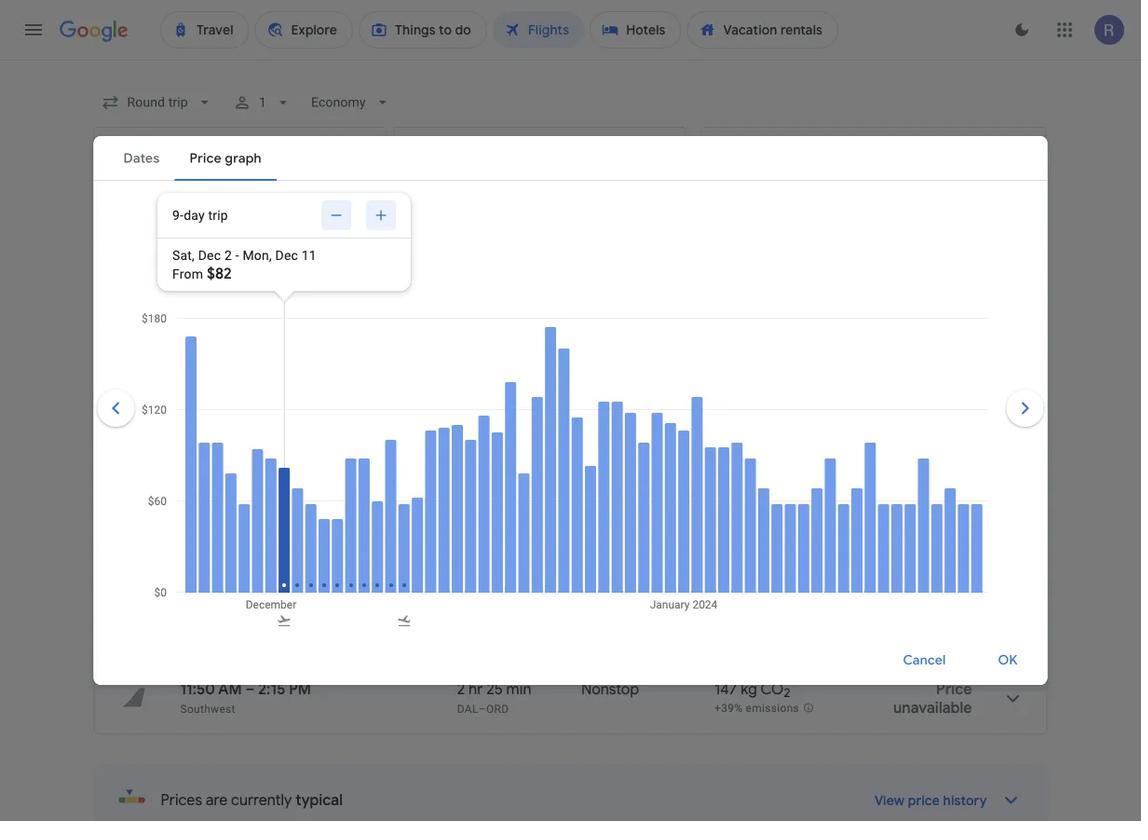 Task type: vqa. For each thing, say whether or not it's contained in the screenshot.
fees at left
yes



Task type: describe. For each thing, give the bounding box(es) containing it.
$198 round trip
[[922, 540, 973, 577]]

all filters button
[[94, 186, 199, 216]]

+39% emissions
[[715, 702, 800, 715]]

nonstop flight. element for 2 hr 20 min
[[579, 470, 637, 492]]

leaves dallas/fort worth international airport at 10:51 am on saturday, december 2 and arrives at o'hare international airport at 1:15 pm on saturday, december 2. element
[[180, 610, 309, 629]]

this price for this flight doesn't include overhead bin access. if you need a carry-on bag, use the bags filter to update prices. image for $82
[[925, 398, 948, 420]]

include
[[371, 353, 409, 366]]

bags button
[[388, 186, 461, 216]]

sat, dec 2 - mon, dec 11 from $82
[[172, 247, 317, 283]]

trip for 9-
[[208, 207, 228, 223]]

ord for 25
[[486, 702, 509, 715]]

82 US dollars text field
[[948, 400, 973, 419]]

cancel button
[[881, 638, 969, 683]]

+ inside 9:46 pm – 12:04 am + 1
[[317, 400, 322, 412]]

106 kg co 2
[[709, 540, 786, 561]]

2 hr 22 min dfw – ord
[[457, 540, 531, 576]]

avg emissions
[[709, 562, 785, 575]]

22
[[487, 540, 503, 559]]

2 inside 2 hr 18 min dfw – mdw
[[457, 400, 465, 419]]

frontier
[[180, 423, 221, 436]]

price unavailable
[[894, 680, 973, 717]]

find the best price region
[[94, 262, 1048, 310]]

Arrival time: 8:20 AM. text field
[[256, 470, 314, 489]]

from
[[172, 267, 203, 282]]

11
[[302, 247, 317, 263]]

106
[[709, 540, 733, 559]]

132 button
[[704, 610, 809, 649]]

mdw
[[489, 423, 517, 436]]

trip for $198
[[955, 563, 973, 577]]

2 hr 25 min dal – ord
[[457, 680, 532, 715]]

min for 2 hr 20 min
[[508, 470, 533, 489]]

1 horizontal spatial price
[[909, 793, 941, 810]]

on
[[170, 353, 183, 366]]

1 inside 9:46 pm – 12:04 am + 1
[[322, 400, 326, 412]]

9-day trip
[[172, 207, 228, 223]]

dfw for 2 hr 20 min
[[457, 493, 481, 506]]

all
[[129, 193, 145, 210]]

147 kg co 2
[[715, 680, 791, 701]]

Arrival time: 12:04 AM on  Sunday, December 3. text field
[[253, 400, 326, 419]]

best
[[94, 324, 132, 348]]

total duration 2 hr 18 min. element
[[457, 400, 579, 422]]

Departure time: 6:25 AM. text field
[[180, 540, 237, 559]]

nonstop for 2 hr 20 min
[[579, 470, 637, 489]]

hr for 18
[[469, 400, 483, 419]]

nonstop flight. element for 2 hr 18 min
[[579, 400, 637, 422]]

prices for prices are currently typical
[[161, 790, 202, 810]]

co for 106
[[756, 540, 780, 559]]

am up american
[[213, 540, 237, 559]]

$198
[[941, 540, 973, 559]]

co for 147
[[761, 680, 784, 699]]

typical
[[296, 790, 343, 810]]

1 dec from the left
[[198, 247, 221, 263]]

2 inside 2 hr 22 min dfw – ord
[[457, 540, 465, 559]]

0 vertical spatial +
[[489, 353, 496, 366]]

none search field containing all filters
[[94, 86, 1048, 247]]

2 inside 147 kg co 2
[[784, 685, 791, 701]]

price
[[937, 680, 973, 699]]

2 inside 2 hr 20 min dfw – ord
[[457, 470, 465, 489]]

round trip
[[922, 494, 973, 507]]

0 vertical spatial price
[[186, 353, 212, 366]]

cancel
[[904, 652, 946, 669]]

– inside 2 hr 20 min dfw – ord
[[481, 493, 489, 506]]

20
[[487, 470, 504, 489]]

pm inside the 11:50 am – 2:15 pm southwest
[[289, 680, 311, 699]]

+39%
[[715, 702, 743, 715]]

fees
[[499, 353, 521, 366]]

leaves dallas love field at 11:50 am on saturday, december 2 and arrives at o'hare international airport at 2:15 pm on saturday, december 2. element
[[180, 680, 311, 699]]

Arrival time: 1:15 PM. text field
[[258, 610, 309, 629]]

kg for 84
[[730, 400, 747, 419]]

9:46
[[180, 400, 211, 419]]

1 inside 1 popup button
[[259, 95, 266, 110]]

american
[[180, 563, 230, 576]]

scroll forward image
[[1003, 386, 1048, 431]]

– inside 2 hr 22 min dfw – ord
[[481, 563, 489, 576]]

83
[[709, 470, 726, 489]]

$82 inside "sat, dec 2 - mon, dec 11 from $82"
[[207, 264, 232, 283]]

dfw for 2 hr 22 min
[[457, 563, 481, 576]]

84
[[709, 400, 726, 419]]

Arrival time: 2:15 PM. text field
[[258, 680, 311, 699]]

prices
[[163, 272, 202, 288]]

6:25
[[180, 540, 210, 559]]

bags
[[399, 193, 430, 210]]

1:15
[[258, 610, 283, 629]]

1 vertical spatial pm
[[287, 610, 309, 629]]

nonstop flight. element for 2 hr 25 min
[[582, 680, 640, 701]]

- inside best departing flights main content
[[710, 493, 714, 506]]

taxes
[[458, 353, 486, 366]]

airlines
[[303, 193, 349, 210]]

sat,
[[172, 247, 195, 263]]

– 1:15 pm
[[242, 610, 309, 629]]

total duration 2 hr 20 min. element
[[457, 470, 579, 492]]

prices include required taxes + fees for 1 adult.
[[335, 353, 581, 366]]

mon,
[[243, 247, 272, 263]]

12:04
[[253, 400, 290, 419]]

$100
[[938, 470, 973, 489]]

total duration 2 hr 25 min. element
[[457, 680, 582, 701]]

stops button
[[206, 186, 284, 216]]

am right 8:20
[[290, 470, 314, 489]]

prices for prices include required taxes + fees for 1 adult.
[[335, 353, 368, 366]]

view price history
[[875, 793, 988, 810]]

Return text field
[[904, 128, 989, 178]]

9:46 pm – 12:04 am + 1
[[180, 400, 326, 419]]

8:47
[[253, 540, 283, 559]]

8:20
[[256, 470, 287, 489]]

currently
[[231, 790, 292, 810]]

18
[[487, 400, 501, 419]]

min for 2 hr 22 min
[[506, 540, 531, 559]]

based
[[135, 353, 167, 366]]

hr for 20
[[469, 470, 483, 489]]

0 vertical spatial emissions
[[738, 493, 792, 506]]

1 vertical spatial 1
[[542, 353, 549, 366]]

nonstop for 2 hr 22 min
[[579, 540, 637, 559]]

day
[[184, 207, 205, 223]]

ord for 22
[[489, 563, 512, 576]]

emissions for 106
[[732, 562, 785, 575]]

Departure time: 9:46 PM. text field
[[180, 400, 236, 419]]

6:25 am – 8:47 am american
[[180, 540, 310, 576]]

leaves dallas/fort worth international airport at 6:25 am on saturday, december 2 and arrives at o'hare international airport at 8:47 am on saturday, december 2. element
[[180, 540, 310, 559]]

Arrival time: 8:47 AM. text field
[[253, 540, 310, 559]]

11:50
[[180, 680, 215, 699]]

min for 2 hr 25 min
[[507, 680, 532, 699]]

spirit
[[180, 493, 208, 506]]



Task type: locate. For each thing, give the bounding box(es) containing it.
– down total duration 2 hr 25 min. element
[[479, 702, 486, 715]]

2 hr from the top
[[469, 470, 483, 489]]

Departure time: 11:50 AM. text field
[[180, 680, 242, 699]]

min right 25
[[507, 680, 532, 699]]

any dates
[[373, 272, 436, 288]]

scroll backward image
[[94, 386, 138, 431]]

trip down $198 text box
[[955, 563, 973, 577]]

am right 6:00
[[216, 470, 240, 489]]

track prices
[[125, 272, 202, 288]]

unavailable
[[894, 698, 973, 717]]

pm right "9:46"
[[214, 400, 236, 419]]

co
[[750, 400, 773, 419], [749, 470, 772, 489], [756, 540, 780, 559], [761, 680, 784, 699]]

ranked based on price and convenience
[[94, 353, 303, 366]]

best departing flights
[[94, 324, 281, 348]]

hr left "22"
[[469, 540, 483, 559]]

and
[[215, 353, 235, 366]]

hr
[[469, 400, 483, 419], [469, 470, 483, 489], [469, 540, 483, 559], [469, 680, 483, 699]]

ord inside 2 hr 22 min dfw – ord
[[489, 563, 512, 576]]

min inside 2 hr 18 min dfw – mdw
[[504, 400, 529, 419]]

convenience
[[238, 353, 303, 366]]

dfw inside 2 hr 22 min dfw – ord
[[457, 563, 481, 576]]

best departing flights main content
[[94, 262, 1048, 821]]

2 inside 83 kg co 2
[[772, 476, 779, 491]]

- inside "sat, dec 2 - mon, dec 11 from $82"
[[235, 247, 239, 263]]

min right 20
[[508, 470, 533, 489]]

history
[[944, 793, 988, 810]]

ord down 20
[[489, 493, 512, 506]]

1 hr from the top
[[469, 400, 483, 419]]

for
[[524, 353, 539, 366]]

co up -22% emissions
[[749, 470, 772, 489]]

flights
[[226, 324, 281, 348]]

0 horizontal spatial prices
[[161, 790, 202, 810]]

kg inside 147 kg co 2
[[741, 680, 758, 699]]

2 left "22"
[[457, 540, 465, 559]]

– down 18
[[481, 423, 489, 436]]

co inside 147 kg co 2
[[761, 680, 784, 699]]

– left "8:47"
[[240, 540, 249, 559]]

84 kg co 2
[[709, 400, 780, 421]]

hr left 25
[[469, 680, 483, 699]]

2 horizontal spatial 1
[[542, 353, 549, 366]]

dec left 11
[[275, 247, 298, 263]]

learn more about tracked prices image
[[205, 272, 222, 288]]

min inside 2 hr 25 min dal – ord
[[507, 680, 532, 699]]

emissions
[[738, 493, 792, 506], [732, 562, 785, 575], [746, 702, 800, 715]]

2 vertical spatial 1
[[322, 400, 326, 412]]

pm
[[214, 400, 236, 419], [287, 610, 309, 629], [289, 680, 311, 699]]

- left mon,
[[235, 247, 239, 263]]

2 dfw from the top
[[457, 493, 481, 506]]

1 round from the top
[[922, 494, 952, 507]]

0 vertical spatial this price for this flight doesn't include overhead bin access. if you need a carry-on bag, use the bags filter to update prices. image
[[925, 398, 948, 420]]

nonstop flight. element
[[579, 400, 637, 422], [579, 470, 637, 492], [579, 540, 637, 562], [582, 680, 640, 701]]

price
[[186, 353, 212, 366], [909, 793, 941, 810]]

0 vertical spatial -
[[235, 247, 239, 263]]

1 dfw from the top
[[457, 423, 481, 436]]

ranked
[[94, 353, 132, 366]]

co inside the 84 kg co 2
[[750, 400, 773, 419]]

6:00 am – 8:20 am spirit
[[180, 470, 314, 506]]

0 horizontal spatial dec
[[198, 247, 221, 263]]

2 left mon,
[[225, 247, 232, 263]]

3 dfw from the top
[[457, 563, 481, 576]]

prices left are
[[161, 790, 202, 810]]

prices left "include"
[[335, 353, 368, 366]]

kg inside 83 kg co 2
[[729, 470, 746, 489]]

hr left 20
[[469, 470, 483, 489]]

$82 inside best departing flights main content
[[948, 400, 973, 419]]

2:15
[[258, 680, 286, 699]]

co for 84
[[750, 400, 773, 419]]

round down $100
[[922, 494, 952, 507]]

3 hr from the top
[[469, 540, 483, 559]]

track
[[125, 272, 159, 288]]

prices
[[335, 353, 368, 366], [161, 790, 202, 810]]

0 vertical spatial round
[[922, 494, 952, 507]]

co right "84"
[[750, 400, 773, 419]]

leaves dallas/fort worth international airport at 9:46 pm on saturday, december 2 and arrives at chicago midway international airport at 12:04 am on sunday, december 3. element
[[180, 400, 326, 419]]

nonstop
[[579, 400, 637, 419], [579, 470, 637, 489], [579, 540, 637, 559], [582, 680, 640, 699]]

2 vertical spatial dfw
[[457, 563, 481, 576]]

am right "8:47"
[[286, 540, 310, 559]]

+ left fees
[[489, 353, 496, 366]]

southwest
[[180, 702, 236, 715]]

emissions for 147
[[746, 702, 800, 715]]

kg right "84"
[[730, 400, 747, 419]]

1 horizontal spatial +
[[489, 353, 496, 366]]

2 vertical spatial trip
[[955, 563, 973, 577]]

1 horizontal spatial dec
[[275, 247, 298, 263]]

2 inside "sat, dec 2 - mon, dec 11 from $82"
[[225, 247, 232, 263]]

round down $198 text box
[[922, 563, 952, 577]]

147
[[715, 680, 738, 699]]

emissions down 83 kg co 2
[[738, 493, 792, 506]]

2 inside 2 hr 25 min dal – ord
[[457, 680, 465, 699]]

dfw left mdw
[[457, 423, 481, 436]]

departing
[[137, 324, 222, 348]]

6:00
[[180, 470, 213, 489]]

1 vertical spatial trip
[[955, 494, 973, 507]]

2 up +39% emissions
[[784, 685, 791, 701]]

are
[[206, 790, 228, 810]]

ord for 20
[[489, 493, 512, 506]]

0 vertical spatial ord
[[489, 493, 512, 506]]

ok button
[[976, 638, 1041, 683]]

co for 83
[[749, 470, 772, 489]]

round inside "$198 round trip"
[[922, 563, 952, 577]]

min for 2 hr 18 min
[[504, 400, 529, 419]]

– left 12:04 at the left of page
[[240, 400, 249, 419]]

– inside 2 hr 25 min dal – ord
[[479, 702, 486, 715]]

0 horizontal spatial 1
[[259, 95, 266, 110]]

2 right "84"
[[773, 406, 780, 421]]

2 round from the top
[[922, 563, 952, 577]]

ord down 25
[[486, 702, 509, 715]]

1 horizontal spatial prices
[[335, 353, 368, 366]]

trip inside "$198 round trip"
[[955, 563, 973, 577]]

– left 8:20
[[243, 470, 252, 489]]

min inside 2 hr 20 min dfw – ord
[[508, 470, 533, 489]]

None search field
[[94, 86, 1048, 247]]

dfw down total duration 2 hr 22 min. element
[[457, 563, 481, 576]]

this price for this flight doesn't include overhead bin access. if you need a carry-on bag, use the bags filter to update prices. image up round trip
[[916, 468, 938, 490]]

kg for 83
[[729, 470, 746, 489]]

dfw for 2 hr 18 min
[[457, 423, 481, 436]]

trip down $100
[[955, 494, 973, 507]]

0 horizontal spatial $82
[[207, 264, 232, 283]]

required
[[412, 353, 455, 366]]

min inside 2 hr 22 min dfw – ord
[[506, 540, 531, 559]]

emissions down 106 kg co 2
[[732, 562, 785, 575]]

1 vertical spatial price
[[909, 793, 941, 810]]

avg
[[709, 562, 729, 575]]

2 up avg emissions
[[780, 545, 786, 561]]

airlines button
[[291, 186, 381, 216]]

0 vertical spatial prices
[[335, 353, 368, 366]]

198 US dollars text field
[[941, 540, 973, 559]]

22%
[[714, 493, 735, 506]]

$82
[[207, 264, 232, 283], [948, 400, 973, 419]]

0 vertical spatial pm
[[214, 400, 236, 419]]

1 vertical spatial this price for this flight doesn't include overhead bin access. if you need a carry-on bag, use the bags filter to update prices. image
[[916, 468, 938, 490]]

1 vertical spatial ord
[[489, 563, 512, 576]]

2 up "dal"
[[457, 680, 465, 699]]

ok
[[999, 652, 1018, 669]]

nonstop flight. element for 2 hr 22 min
[[579, 540, 637, 562]]

2 inside the 84 kg co 2
[[773, 406, 780, 421]]

0 vertical spatial $82
[[207, 264, 232, 283]]

1 button
[[225, 86, 300, 119]]

0 vertical spatial dfw
[[457, 423, 481, 436]]

hr for 22
[[469, 540, 483, 559]]

1 vertical spatial -
[[710, 493, 714, 506]]

am inside the 11:50 am – 2:15 pm southwest
[[218, 680, 242, 699]]

– left 2:15
[[246, 680, 255, 699]]

2 up -22% emissions
[[772, 476, 779, 491]]

1 horizontal spatial -
[[710, 493, 714, 506]]

1 vertical spatial $82
[[948, 400, 973, 419]]

dfw inside 2 hr 18 min dfw – mdw
[[457, 423, 481, 436]]

co inside 83 kg co 2
[[749, 470, 772, 489]]

hr for 25
[[469, 680, 483, 699]]

Departure text field
[[746, 128, 832, 178]]

2 hr 20 min dfw – ord
[[457, 470, 533, 506]]

hr left 18
[[469, 400, 483, 419]]

– down "22"
[[481, 563, 489, 576]]

adult.
[[552, 353, 581, 366]]

min right 18
[[504, 400, 529, 419]]

- down 83
[[710, 493, 714, 506]]

hr inside 2 hr 25 min dal – ord
[[469, 680, 483, 699]]

ord inside 2 hr 25 min dal – ord
[[486, 702, 509, 715]]

ord inside 2 hr 20 min dfw – ord
[[489, 493, 512, 506]]

trip right day
[[208, 207, 228, 223]]

2 left 20
[[457, 470, 465, 489]]

2 inside 106 kg co 2
[[780, 545, 786, 561]]

kg inside 106 kg co 2
[[737, 540, 753, 559]]

nonstop for 2 hr 18 min
[[579, 400, 637, 419]]

kg
[[730, 400, 747, 419], [729, 470, 746, 489], [737, 540, 753, 559], [741, 680, 758, 699]]

4 hr from the top
[[469, 680, 483, 699]]

hr inside 2 hr 18 min dfw – mdw
[[469, 400, 483, 419]]

nonstop for 2 hr 25 min
[[582, 680, 640, 699]]

0 vertical spatial trip
[[208, 207, 228, 223]]

Departure time: 6:00 AM. text field
[[180, 470, 240, 489]]

100 US dollars text field
[[938, 470, 973, 489]]

25
[[487, 680, 503, 699]]

filters
[[148, 193, 184, 210]]

min
[[504, 400, 529, 419], [508, 470, 533, 489], [506, 540, 531, 559], [507, 680, 532, 699]]

– inside 2 hr 18 min dfw – mdw
[[481, 423, 489, 436]]

– inside 6:25 am – 8:47 am american
[[240, 540, 249, 559]]

dfw down total duration 2 hr 20 min. element
[[457, 493, 481, 506]]

9-
[[172, 207, 184, 223]]

kg for 106
[[737, 540, 753, 559]]

-22% emissions
[[710, 493, 792, 506]]

– left 1:15
[[245, 610, 255, 629]]

2 vertical spatial pm
[[289, 680, 311, 699]]

+ right 12:04 at the left of page
[[317, 400, 322, 412]]

83 kg co 2
[[709, 470, 779, 491]]

– inside 6:00 am – 8:20 am spirit
[[243, 470, 252, 489]]

dates
[[401, 272, 436, 288]]

hr inside 2 hr 20 min dfw – ord
[[469, 470, 483, 489]]

$82 left "scroll forward" icon
[[948, 400, 973, 419]]

1 vertical spatial prices
[[161, 790, 202, 810]]

co up +39% emissions
[[761, 680, 784, 699]]

am up southwest
[[218, 680, 242, 699]]

emissions down 147 kg co 2
[[746, 702, 800, 715]]

1 vertical spatial round
[[922, 563, 952, 577]]

1
[[259, 95, 266, 110], [542, 353, 549, 366], [322, 400, 326, 412]]

1 vertical spatial dfw
[[457, 493, 481, 506]]

0 horizontal spatial price
[[186, 353, 212, 366]]

2 hr 18 min dfw – mdw
[[457, 400, 529, 436]]

round
[[922, 494, 952, 507], [922, 563, 952, 577]]

1 vertical spatial emissions
[[732, 562, 785, 575]]

all filters
[[129, 193, 184, 210]]

11:50 am – 2:15 pm southwest
[[180, 680, 311, 715]]

this price for this flight doesn't include overhead bin access. if you need a carry-on bag, use the bags filter to update prices. image for $100
[[916, 468, 938, 490]]

total duration 2 hr 22 min. element
[[457, 540, 579, 562]]

1 horizontal spatial $82
[[948, 400, 973, 419]]

ord
[[489, 493, 512, 506], [489, 563, 512, 576], [486, 702, 509, 715]]

kg up avg emissions
[[737, 540, 753, 559]]

any
[[373, 272, 397, 288]]

price right view
[[909, 793, 941, 810]]

price right the on
[[186, 353, 212, 366]]

pm right 1:15
[[287, 610, 309, 629]]

min right "22"
[[506, 540, 531, 559]]

dfw inside 2 hr 20 min dfw – ord
[[457, 493, 481, 506]]

view
[[875, 793, 905, 810]]

dal
[[457, 702, 479, 715]]

pm right 2:15
[[289, 680, 311, 699]]

kg right 83
[[729, 470, 746, 489]]

2
[[225, 247, 232, 263], [457, 400, 465, 419], [773, 406, 780, 421], [457, 470, 465, 489], [772, 476, 779, 491], [457, 540, 465, 559], [780, 545, 786, 561], [457, 680, 465, 699], [784, 685, 791, 701]]

co up avg emissions
[[756, 540, 780, 559]]

am right 12:04 at the left of page
[[294, 400, 317, 419]]

– inside the 11:50 am – 2:15 pm southwest
[[246, 680, 255, 699]]

kg inside the 84 kg co 2
[[730, 400, 747, 419]]

prices are currently typical
[[161, 790, 343, 810]]

ord down "22"
[[489, 563, 512, 576]]

co inside 106 kg co 2
[[756, 540, 780, 559]]

0 horizontal spatial +
[[317, 400, 322, 412]]

1 vertical spatial +
[[317, 400, 322, 412]]

kg up +39% emissions
[[741, 680, 758, 699]]

0 vertical spatial 1
[[259, 95, 266, 110]]

this price for this flight doesn't include overhead bin access. if you need a carry-on bag, use the bags filter to update prices. image
[[925, 398, 948, 420], [916, 468, 938, 490]]

2 vertical spatial emissions
[[746, 702, 800, 715]]

stops
[[217, 193, 252, 210]]

132
[[709, 610, 731, 629]]

dec up learn more about tracked prices image
[[198, 247, 221, 263]]

2 dec from the left
[[275, 247, 298, 263]]

kg for 147
[[741, 680, 758, 699]]

this price for this flight doesn't include overhead bin access. if you need a carry-on bag, use the bags filter to update prices. image up $100
[[925, 398, 948, 420]]

hr inside 2 hr 22 min dfw – ord
[[469, 540, 483, 559]]

2 left 18
[[457, 400, 465, 419]]

– down 20
[[481, 493, 489, 506]]

0 horizontal spatial -
[[235, 247, 239, 263]]

leaves dallas/fort worth international airport at 6:00 am on saturday, december 2 and arrives at o'hare international airport at 8:20 am on saturday, december 2. element
[[180, 470, 314, 489]]

$82 right the from at the top of the page
[[207, 264, 232, 283]]

2 vertical spatial ord
[[486, 702, 509, 715]]

1 horizontal spatial 1
[[322, 400, 326, 412]]



